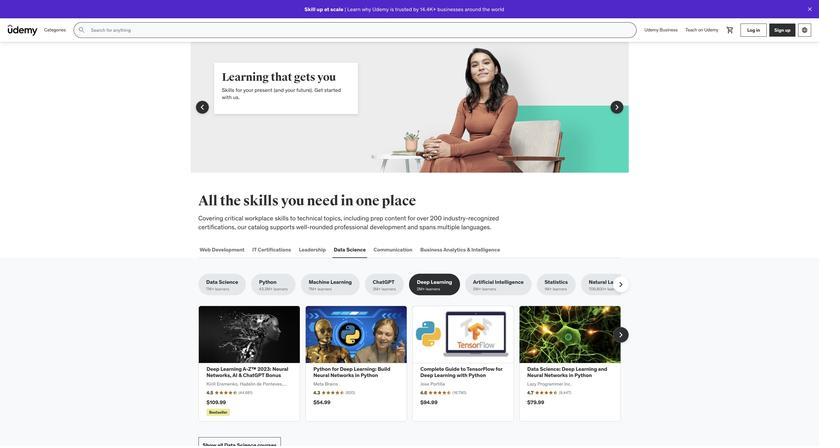 Task type: vqa. For each thing, say whether or not it's contained in the screenshot.
'than' inside ) that contain more than 2 hours of video content will remain published.
no



Task type: locate. For each thing, give the bounding box(es) containing it.
0 horizontal spatial to
[[290, 214, 296, 222]]

data science: deep learning and neural networks in python
[[527, 366, 608, 379]]

to up supports
[[290, 214, 296, 222]]

science for data science 7m+ learners
[[219, 279, 238, 285]]

2m+ inside deep learning 2m+ learners
[[417, 287, 425, 292]]

skills up supports
[[275, 214, 289, 222]]

python
[[259, 279, 277, 285], [314, 366, 331, 372], [361, 372, 378, 379], [469, 372, 486, 379], [575, 372, 592, 379]]

1 horizontal spatial the
[[483, 6, 490, 12]]

neural for deep learning a-z™ 2023: neural networks, ai & chatgpt bonus
[[272, 366, 288, 372]]

0 vertical spatial skills
[[243, 193, 279, 209]]

in right log
[[756, 27, 760, 33]]

to inside covering critical workplace skills to technical topics, including prep content for over 200 industry-recognized certifications, our catalog supports well-rounded professional development and spans multiple languages.
[[290, 214, 296, 222]]

for up us.
[[236, 87, 242, 93]]

python inside complete guide to tensorflow for deep learning with python
[[469, 372, 486, 379]]

7m+ inside the machine learning 7m+ learners
[[309, 287, 317, 292]]

2 your from the left
[[285, 87, 295, 93]]

1 your from the left
[[243, 87, 253, 93]]

0 horizontal spatial neural
[[272, 366, 288, 372]]

learners inside data science 7m+ learners
[[215, 287, 229, 292]]

deep learning a-z™ 2023: neural networks, ai & chatgpt bonus
[[207, 366, 288, 379]]

0 vertical spatial the
[[483, 6, 490, 12]]

in up including
[[341, 193, 354, 209]]

recognized
[[469, 214, 499, 222]]

carousel element
[[191, 42, 629, 173], [198, 306, 629, 422]]

0 horizontal spatial and
[[408, 223, 418, 231]]

1 horizontal spatial your
[[285, 87, 295, 93]]

1 horizontal spatial with
[[457, 372, 468, 379]]

spans
[[420, 223, 436, 231]]

you inside 'learning that gets you skills for your present (and your future). get started with us.'
[[317, 70, 336, 84]]

web development button
[[198, 242, 246, 258]]

neural
[[272, 366, 288, 372], [314, 372, 329, 379], [527, 372, 543, 379]]

data for data science
[[334, 246, 345, 253]]

chatgpt inside deep learning a-z™ 2023: neural networks, ai & chatgpt bonus
[[243, 372, 265, 379]]

data for data science: deep learning and neural networks in python
[[527, 366, 539, 372]]

1 vertical spatial you
[[281, 193, 305, 209]]

1 horizontal spatial &
[[467, 246, 470, 253]]

statistics
[[545, 279, 568, 285]]

6 learners from the left
[[482, 287, 496, 292]]

guide
[[445, 366, 460, 372]]

43.3m+
[[259, 287, 273, 292]]

skills inside covering critical workplace skills to technical topics, including prep content for over 200 industry-recognized certifications, our catalog supports well-rounded professional development and spans multiple languages.
[[275, 214, 289, 222]]

2m+
[[373, 287, 381, 292], [417, 287, 425, 292], [473, 287, 481, 292]]

content
[[385, 214, 406, 222]]

business down spans on the right of page
[[420, 246, 443, 253]]

up for sign
[[785, 27, 791, 33]]

0 horizontal spatial science
[[219, 279, 238, 285]]

0 horizontal spatial 2m+
[[373, 287, 381, 292]]

a-
[[243, 366, 248, 372]]

next image
[[612, 102, 622, 113], [616, 279, 626, 290], [616, 330, 626, 340]]

deep
[[417, 279, 430, 285], [207, 366, 219, 372], [340, 366, 353, 372], [562, 366, 575, 372], [421, 372, 433, 379]]

2m+ inside the artificial intelligence 2m+ learners
[[473, 287, 481, 292]]

get
[[315, 87, 323, 93]]

your left present
[[243, 87, 253, 93]]

ai
[[233, 372, 238, 379]]

in inside 'python for deep learning: build neural networks in python'
[[355, 372, 360, 379]]

critical
[[225, 214, 243, 222]]

with right the complete
[[457, 372, 468, 379]]

teach on udemy
[[686, 27, 719, 33]]

0 vertical spatial you
[[317, 70, 336, 84]]

networks inside data science: deep learning and neural networks in python
[[545, 372, 568, 379]]

1 learners from the left
[[215, 287, 229, 292]]

business
[[660, 27, 678, 33], [420, 246, 443, 253]]

learning:
[[354, 366, 377, 372]]

data inside data science 7m+ learners
[[206, 279, 218, 285]]

science inside button
[[346, 246, 366, 253]]

data science: deep learning and neural networks in python link
[[527, 366, 608, 379]]

data science 7m+ learners
[[206, 279, 238, 292]]

2 2m+ from the left
[[417, 287, 425, 292]]

1 horizontal spatial up
[[785, 27, 791, 33]]

0 horizontal spatial your
[[243, 87, 253, 93]]

web development
[[200, 246, 245, 253]]

statistics 1m+ learners
[[545, 279, 568, 292]]

1 vertical spatial with
[[457, 372, 468, 379]]

0 horizontal spatial 7m+
[[206, 287, 214, 292]]

python inside data science: deep learning and neural networks in python
[[575, 372, 592, 379]]

learning inside data science: deep learning and neural networks in python
[[576, 366, 597, 372]]

2 horizontal spatial data
[[527, 366, 539, 372]]

7m+
[[206, 287, 214, 292], [309, 287, 317, 292]]

data inside data science: deep learning and neural networks in python
[[527, 366, 539, 372]]

1 horizontal spatial and
[[598, 366, 608, 372]]

your right (and
[[285, 87, 295, 93]]

14.4k+
[[420, 6, 436, 12]]

shopping cart with 0 items image
[[727, 26, 734, 34]]

deep inside deep learning a-z™ 2023: neural networks, ai & chatgpt bonus
[[207, 366, 219, 372]]

leadership
[[299, 246, 326, 253]]

well-
[[296, 223, 310, 231]]

data inside button
[[334, 246, 345, 253]]

you up technical
[[281, 193, 305, 209]]

machine
[[309, 279, 330, 285]]

5 learners from the left
[[426, 287, 440, 292]]

0 vertical spatial with
[[222, 94, 232, 101]]

you up started
[[317, 70, 336, 84]]

intelligence
[[472, 246, 500, 253], [495, 279, 524, 285]]

intelligence down languages. in the right of the page
[[472, 246, 500, 253]]

8 learners from the left
[[608, 287, 622, 292]]

1 2m+ from the left
[[373, 287, 381, 292]]

networks
[[331, 372, 354, 379], [545, 372, 568, 379]]

learners inside statistics 1m+ learners
[[553, 287, 567, 292]]

1 vertical spatial carousel element
[[198, 306, 629, 422]]

1 vertical spatial next image
[[616, 279, 626, 290]]

2 vertical spatial data
[[527, 366, 539, 372]]

1 horizontal spatial 2m+
[[417, 287, 425, 292]]

science down professional
[[346, 246, 366, 253]]

in
[[756, 27, 760, 33], [341, 193, 354, 209], [355, 372, 360, 379], [569, 372, 574, 379]]

z™
[[248, 366, 256, 372]]

up right sign
[[785, 27, 791, 33]]

0 vertical spatial business
[[660, 27, 678, 33]]

0 horizontal spatial chatgpt
[[243, 372, 265, 379]]

7m+ for machine learning
[[309, 287, 317, 292]]

up for skill
[[317, 6, 323, 12]]

for
[[236, 87, 242, 93], [408, 214, 415, 222], [332, 366, 339, 372], [496, 366, 503, 372]]

0 vertical spatial intelligence
[[472, 246, 500, 253]]

(and
[[274, 87, 284, 93]]

intelligence right artificial
[[495, 279, 524, 285]]

our
[[238, 223, 247, 231]]

0 vertical spatial data
[[334, 246, 345, 253]]

categories
[[44, 27, 66, 33]]

for inside covering critical workplace skills to technical topics, including prep content for over 200 industry-recognized certifications, our catalog supports well-rounded professional development and spans multiple languages.
[[408, 214, 415, 222]]

in left build
[[355, 372, 360, 379]]

with
[[222, 94, 232, 101], [457, 372, 468, 379]]

2 vertical spatial next image
[[616, 330, 626, 340]]

deep inside 'python for deep learning: build neural networks in python'
[[340, 366, 353, 372]]

2 7m+ from the left
[[309, 287, 317, 292]]

2 networks from the left
[[545, 372, 568, 379]]

it certifications button
[[251, 242, 292, 258]]

python for deep learning: build neural networks in python
[[314, 366, 391, 379]]

leadership button
[[298, 242, 327, 258]]

200
[[430, 214, 442, 222]]

business left teach
[[660, 27, 678, 33]]

0 vertical spatial up
[[317, 6, 323, 12]]

3 learners from the left
[[318, 287, 332, 292]]

with down skills on the top left of the page
[[222, 94, 232, 101]]

science inside data science 7m+ learners
[[219, 279, 238, 285]]

the left world
[[483, 6, 490, 12]]

1 horizontal spatial to
[[461, 366, 466, 372]]

1 vertical spatial up
[[785, 27, 791, 33]]

topic filters element
[[198, 274, 668, 295]]

learning inside deep learning a-z™ 2023: neural networks, ai & chatgpt bonus
[[221, 366, 242, 372]]

0 horizontal spatial business
[[420, 246, 443, 253]]

7 learners from the left
[[553, 287, 567, 292]]

0 vertical spatial &
[[467, 246, 470, 253]]

0 vertical spatial to
[[290, 214, 296, 222]]

1 vertical spatial intelligence
[[495, 279, 524, 285]]

& inside deep learning a-z™ 2023: neural networks, ai & chatgpt bonus
[[239, 372, 242, 379]]

need
[[307, 193, 338, 209]]

0 horizontal spatial you
[[281, 193, 305, 209]]

1 horizontal spatial neural
[[314, 372, 329, 379]]

all the skills you need in one place
[[198, 193, 416, 209]]

1 networks from the left
[[331, 372, 354, 379]]

1 7m+ from the left
[[206, 287, 214, 292]]

place
[[382, 193, 416, 209]]

1 horizontal spatial networks
[[545, 372, 568, 379]]

data science button
[[333, 242, 367, 258]]

carousel element containing learning that gets you
[[191, 42, 629, 173]]

0 vertical spatial chatgpt
[[373, 279, 395, 285]]

1 horizontal spatial you
[[317, 70, 336, 84]]

business inside udemy business link
[[660, 27, 678, 33]]

skills up 'workplace'
[[243, 193, 279, 209]]

2 horizontal spatial 2m+
[[473, 287, 481, 292]]

the up critical
[[220, 193, 241, 209]]

0 horizontal spatial with
[[222, 94, 232, 101]]

1 vertical spatial skills
[[275, 214, 289, 222]]

neural inside deep learning a-z™ 2023: neural networks, ai & chatgpt bonus
[[272, 366, 288, 372]]

4 learners from the left
[[382, 287, 396, 292]]

analytics
[[444, 246, 466, 253]]

0 horizontal spatial data
[[206, 279, 218, 285]]

learning that gets you skills for your present (and your future). get started with us.
[[222, 70, 341, 101]]

data
[[334, 246, 345, 253], [206, 279, 218, 285], [527, 366, 539, 372]]

in right science: on the bottom right of page
[[569, 372, 574, 379]]

2 horizontal spatial neural
[[527, 372, 543, 379]]

chatgpt inside chatgpt 2m+ learners
[[373, 279, 395, 285]]

skills
[[222, 87, 234, 93]]

web
[[200, 246, 211, 253]]

future).
[[297, 87, 313, 93]]

language
[[608, 279, 632, 285]]

networks inside 'python for deep learning: build neural networks in python'
[[331, 372, 354, 379]]

1 horizontal spatial science
[[346, 246, 366, 253]]

0 vertical spatial and
[[408, 223, 418, 231]]

& right analytics
[[467, 246, 470, 253]]

complete guide to tensorflow for deep learning with python link
[[421, 366, 503, 379]]

up
[[317, 6, 323, 12], [785, 27, 791, 33]]

neural for python for deep learning: build neural networks in python
[[314, 372, 329, 379]]

7m+ inside data science 7m+ learners
[[206, 287, 214, 292]]

python inside "python 43.3m+ learners"
[[259, 279, 277, 285]]

to right guide
[[461, 366, 466, 372]]

for left learning:
[[332, 366, 339, 372]]

neural inside 'python for deep learning: build neural networks in python'
[[314, 372, 329, 379]]

1 horizontal spatial chatgpt
[[373, 279, 395, 285]]

1 vertical spatial data
[[206, 279, 218, 285]]

certifications
[[258, 246, 291, 253]]

learn
[[347, 6, 361, 12]]

up left at
[[317, 6, 323, 12]]

0 horizontal spatial networks
[[331, 372, 354, 379]]

deep inside data science: deep learning and neural networks in python
[[562, 366, 575, 372]]

with inside 'learning that gets you skills for your present (and your future). get started with us.'
[[222, 94, 232, 101]]

1 vertical spatial and
[[598, 366, 608, 372]]

previous image
[[197, 102, 208, 113]]

& right the ai
[[239, 372, 242, 379]]

for right tensorflow
[[496, 366, 503, 372]]

2 learners from the left
[[274, 287, 288, 292]]

1 vertical spatial the
[[220, 193, 241, 209]]

1 vertical spatial to
[[461, 366, 466, 372]]

skill up at scale | learn why udemy is trusted by 14.4k+ businesses around the world
[[305, 6, 504, 12]]

1 horizontal spatial 7m+
[[309, 287, 317, 292]]

1 vertical spatial science
[[219, 279, 238, 285]]

1 horizontal spatial data
[[334, 246, 345, 253]]

up inside "link"
[[785, 27, 791, 33]]

0 horizontal spatial up
[[317, 6, 323, 12]]

0 vertical spatial carousel element
[[191, 42, 629, 173]]

science down development
[[219, 279, 238, 285]]

3 2m+ from the left
[[473, 287, 481, 292]]

learners inside natural language processing 709,800+ learners
[[608, 287, 622, 292]]

0 horizontal spatial the
[[220, 193, 241, 209]]

1 vertical spatial chatgpt
[[243, 372, 265, 379]]

Search for anything text field
[[90, 25, 629, 36]]

0 vertical spatial science
[[346, 246, 366, 253]]

0 horizontal spatial &
[[239, 372, 242, 379]]

skills
[[243, 193, 279, 209], [275, 214, 289, 222]]

python for data
[[575, 372, 592, 379]]

to inside complete guide to tensorflow for deep learning with python
[[461, 366, 466, 372]]

for left 'over'
[[408, 214, 415, 222]]

with inside complete guide to tensorflow for deep learning with python
[[457, 372, 468, 379]]

1 vertical spatial business
[[420, 246, 443, 253]]

neural inside data science: deep learning and neural networks in python
[[527, 372, 543, 379]]

1 horizontal spatial udemy
[[645, 27, 659, 33]]

1 horizontal spatial business
[[660, 27, 678, 33]]

udemy
[[373, 6, 389, 12], [645, 27, 659, 33], [705, 27, 719, 33]]

1 vertical spatial &
[[239, 372, 242, 379]]



Task type: describe. For each thing, give the bounding box(es) containing it.
learners inside the artificial intelligence 2m+ learners
[[482, 287, 496, 292]]

python for deep learning: build neural networks in python link
[[314, 366, 391, 379]]

at
[[324, 6, 329, 12]]

world
[[492, 6, 504, 12]]

udemy image
[[8, 25, 38, 36]]

0 vertical spatial next image
[[612, 102, 622, 113]]

you for gets
[[317, 70, 336, 84]]

udemy business link
[[641, 22, 682, 38]]

including
[[344, 214, 369, 222]]

networks for for
[[331, 372, 354, 379]]

categories button
[[40, 22, 70, 38]]

artificial
[[473, 279, 494, 285]]

scale
[[331, 6, 344, 12]]

deep learning 2m+ learners
[[417, 279, 452, 292]]

one
[[356, 193, 380, 209]]

multiple
[[438, 223, 460, 231]]

is
[[390, 6, 394, 12]]

2m+ for deep learning
[[417, 287, 425, 292]]

workplace
[[245, 214, 273, 222]]

data for data science 7m+ learners
[[206, 279, 218, 285]]

covering
[[198, 214, 223, 222]]

deep inside complete guide to tensorflow for deep learning with python
[[421, 372, 433, 379]]

log in
[[748, 27, 760, 33]]

udemy business
[[645, 27, 678, 33]]

for inside 'python for deep learning: build neural networks in python'
[[332, 366, 339, 372]]

it
[[252, 246, 257, 253]]

submit search image
[[78, 26, 86, 34]]

development
[[212, 246, 245, 253]]

supports
[[270, 223, 295, 231]]

2m+ inside chatgpt 2m+ learners
[[373, 287, 381, 292]]

& inside button
[[467, 246, 470, 253]]

science:
[[540, 366, 561, 372]]

in inside data science: deep learning and neural networks in python
[[569, 372, 574, 379]]

catalog
[[248, 223, 269, 231]]

topics,
[[324, 214, 342, 222]]

natural
[[589, 279, 607, 285]]

business analytics & intelligence
[[420, 246, 500, 253]]

sign up link
[[770, 24, 796, 37]]

languages.
[[462, 223, 492, 231]]

carousel element containing deep learning a-z™ 2023: neural networks, ai & chatgpt bonus
[[198, 306, 629, 422]]

artificial intelligence 2m+ learners
[[473, 279, 524, 292]]

communication button
[[372, 242, 414, 258]]

industry-
[[443, 214, 469, 222]]

business inside business analytics & intelligence button
[[420, 246, 443, 253]]

next image inside topic filters element
[[616, 279, 626, 290]]

networks,
[[207, 372, 232, 379]]

professional
[[335, 223, 368, 231]]

neural for data science: deep learning and neural networks in python
[[527, 372, 543, 379]]

started
[[324, 87, 341, 93]]

0 horizontal spatial udemy
[[373, 6, 389, 12]]

2m+ for artificial intelligence
[[473, 287, 481, 292]]

bonus
[[266, 372, 281, 379]]

over
[[417, 214, 429, 222]]

deep inside deep learning 2m+ learners
[[417, 279, 430, 285]]

for inside complete guide to tensorflow for deep learning with python
[[496, 366, 503, 372]]

learning inside deep learning 2m+ learners
[[431, 279, 452, 285]]

sign up
[[775, 27, 791, 33]]

technical
[[297, 214, 322, 222]]

learning inside 'learning that gets you skills for your present (and your future). get started with us.'
[[222, 70, 269, 84]]

data science
[[334, 246, 366, 253]]

teach
[[686, 27, 698, 33]]

log
[[748, 27, 756, 33]]

python 43.3m+ learners
[[259, 279, 288, 292]]

chatgpt 2m+ learners
[[373, 279, 396, 292]]

it certifications
[[252, 246, 291, 253]]

|
[[345, 6, 346, 12]]

by
[[413, 6, 419, 12]]

intelligence inside the artificial intelligence 2m+ learners
[[495, 279, 524, 285]]

trusted
[[395, 6, 412, 12]]

rounded
[[310, 223, 333, 231]]

deep learning a-z™ 2023: neural networks, ai & chatgpt bonus link
[[207, 366, 288, 379]]

why
[[362, 6, 371, 12]]

communication
[[374, 246, 413, 253]]

processing
[[633, 279, 660, 285]]

prep
[[371, 214, 383, 222]]

709,800+
[[589, 287, 607, 292]]

natural language processing 709,800+ learners
[[589, 279, 660, 292]]

2 horizontal spatial udemy
[[705, 27, 719, 33]]

present
[[255, 87, 273, 93]]

business analytics & intelligence button
[[419, 242, 502, 258]]

networks for science:
[[545, 372, 568, 379]]

businesses
[[438, 6, 464, 12]]

sign
[[775, 27, 784, 33]]

python for python
[[361, 372, 378, 379]]

teach on udemy link
[[682, 22, 723, 38]]

gets
[[294, 70, 315, 84]]

you for skills
[[281, 193, 305, 209]]

tensorflow
[[467, 366, 495, 372]]

complete guide to tensorflow for deep learning with python
[[421, 366, 503, 379]]

all
[[198, 193, 218, 209]]

on
[[699, 27, 704, 33]]

learners inside "python 43.3m+ learners"
[[274, 287, 288, 292]]

learners inside deep learning 2m+ learners
[[426, 287, 440, 292]]

and inside data science: deep learning and neural networks in python
[[598, 366, 608, 372]]

learning inside the machine learning 7m+ learners
[[331, 279, 352, 285]]

development
[[370, 223, 406, 231]]

and inside covering critical workplace skills to technical topics, including prep content for over 200 industry-recognized certifications, our catalog supports well-rounded professional development and spans multiple languages.
[[408, 223, 418, 231]]

covering critical workplace skills to technical topics, including prep content for over 200 industry-recognized certifications, our catalog supports well-rounded professional development and spans multiple languages.
[[198, 214, 499, 231]]

that
[[271, 70, 292, 84]]

learners inside chatgpt 2m+ learners
[[382, 287, 396, 292]]

skill
[[305, 6, 316, 12]]

close image
[[807, 6, 814, 12]]

7m+ for data science
[[206, 287, 214, 292]]

python for complete
[[469, 372, 486, 379]]

certifications,
[[198, 223, 236, 231]]

build
[[378, 366, 391, 372]]

machine learning 7m+ learners
[[309, 279, 352, 292]]

science for data science
[[346, 246, 366, 253]]

learning inside complete guide to tensorflow for deep learning with python
[[434, 372, 456, 379]]

log in link
[[741, 24, 767, 37]]

choose a language image
[[802, 27, 808, 33]]

for inside 'learning that gets you skills for your present (and your future). get started with us.'
[[236, 87, 242, 93]]

intelligence inside business analytics & intelligence button
[[472, 246, 500, 253]]

complete
[[421, 366, 444, 372]]

learners inside the machine learning 7m+ learners
[[318, 287, 332, 292]]

us.
[[233, 94, 240, 101]]



